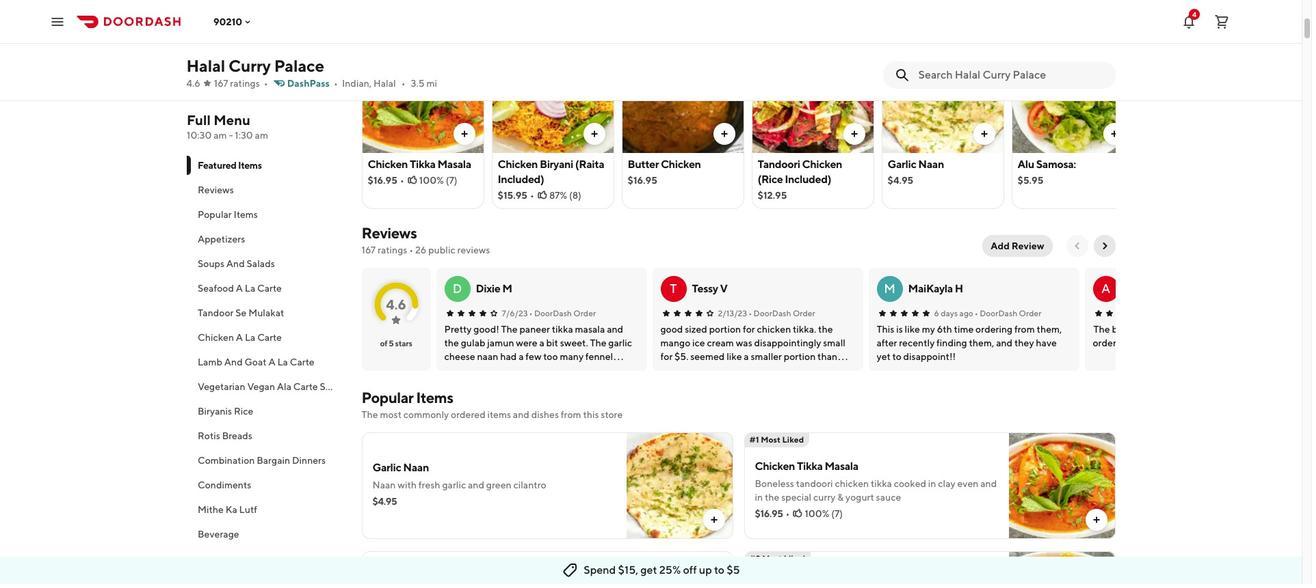 Task type: describe. For each thing, give the bounding box(es) containing it.
masala for chicken tikka masala
[[437, 158, 471, 171]]

vegetarian
[[197, 382, 245, 393]]

reviews button
[[186, 178, 345, 202]]

1:30
[[234, 130, 253, 141]]

2 am from the left
[[255, 130, 268, 141]]

la for chicken
[[244, 332, 255, 343]]

combination bargain dinners button
[[186, 449, 345, 473]]

• left indian,
[[334, 78, 338, 89]]

curry
[[228, 56, 271, 75]]

lamb and goat a la carte button
[[186, 350, 345, 375]]

$5.95
[[1018, 175, 1044, 186]]

0 horizontal spatial (7)
[[446, 175, 457, 186]]

beverage
[[197, 529, 239, 540]]

from
[[561, 410, 581, 421]]

tandoori chicken (rice included) $12.95
[[758, 158, 842, 201]]

4
[[1192, 10, 1197, 18]]

boneless
[[755, 479, 794, 490]]

• right $15.95
[[530, 190, 534, 201]]

order for t
[[793, 309, 815, 319]]

get
[[640, 564, 657, 577]]

1 vertical spatial 4.6
[[386, 297, 406, 312]]

indian,
[[342, 78, 372, 89]]

full
[[186, 112, 210, 128]]

mulakat
[[248, 308, 284, 319]]

$5
[[727, 564, 740, 577]]

1 horizontal spatial garlic naan image
[[882, 38, 1003, 153]]

1 vertical spatial chicken tikka masala image
[[1009, 433, 1115, 540]]

tandoori
[[758, 158, 800, 171]]

1 vertical spatial garlic naan image
[[626, 433, 733, 540]]

a inside 'button'
[[236, 283, 243, 294]]

carte for vegetarian vegan ala carte specialties
[[293, 382, 318, 393]]

lamb
[[197, 357, 222, 368]]

alu
[[1018, 158, 1034, 171]]

1 horizontal spatial m
[[884, 282, 895, 296]]

• left 3.5 at the left of page
[[401, 78, 405, 89]]

garlic
[[442, 480, 466, 491]]

butter
[[628, 158, 659, 171]]

popular for popular items
[[197, 209, 231, 220]]

167 inside reviews 167 ratings • 26 public reviews
[[362, 245, 376, 256]]

mi
[[426, 78, 437, 89]]

biryani
[[540, 158, 573, 171]]

ago
[[960, 309, 973, 319]]

maikayla h
[[908, 283, 963, 296]]

tessy v
[[692, 283, 728, 296]]

full menu 10:30 am - 1:30 am
[[186, 112, 268, 141]]

indian, halal • 3.5 mi
[[342, 78, 437, 89]]

tandoor se mulakat button
[[186, 301, 345, 326]]

doordash for d
[[534, 309, 572, 319]]

1 horizontal spatial (7)
[[831, 509, 843, 520]]

up
[[699, 564, 712, 577]]

masala for chicken tikka masala boneless tandoori chicken tikka cooked in clay even and in the special curry & yogurt sauce
[[825, 460, 858, 473]]

chicken a la carte button
[[186, 326, 345, 350]]

vegetarian vegan ala carte specialties button
[[186, 375, 367, 400]]

25%
[[659, 564, 681, 577]]

$4.95 inside garlic naan naan with fresh garlic and green cilantro $4.95
[[372, 497, 397, 508]]

1 vertical spatial in
[[755, 493, 763, 503]]

$12.95
[[758, 190, 787, 201]]

chicken
[[835, 479, 869, 490]]

ka
[[225, 505, 237, 516]]

reviews for reviews 167 ratings • 26 public reviews
[[362, 224, 417, 242]]

$16.95 for $16.95 •
[[755, 509, 783, 520]]

• down chicken tikka masala at the left top
[[400, 175, 404, 186]]

and inside garlic naan naan with fresh garlic and green cilantro $4.95
[[468, 480, 484, 491]]

mithe ka lutf button
[[186, 498, 345, 523]]

and inside popular items the most commonly ordered items and dishes from this store
[[513, 410, 529, 421]]

dinners
[[292, 456, 325, 467]]

cooked
[[894, 479, 926, 490]]

most for the topmost chicken tikka masala image
[[378, 40, 398, 51]]

carte for chicken a la carte
[[257, 332, 281, 343]]

tikka for chicken tikka masala boneless tandoori chicken tikka cooked in clay even and in the special curry & yogurt sauce
[[797, 460, 823, 473]]

0 vertical spatial chicken tikka masala image
[[362, 38, 483, 153]]

a down tandoor se mulakat
[[236, 332, 243, 343]]

0 vertical spatial 100%
[[419, 175, 444, 186]]

tandoor
[[197, 308, 233, 319]]

seafood
[[197, 283, 234, 294]]

$16.95 inside butter chicken $16.95
[[628, 175, 657, 186]]

lutf
[[239, 505, 257, 516]]

0 horizontal spatial #1
[[367, 40, 377, 51]]

87%
[[549, 190, 567, 201]]

dashpass
[[287, 78, 330, 89]]

items for popular items the most commonly ordered items and dishes from this store
[[416, 389, 453, 407]]

#2 most liked for bottommost chicken biryani (raita included) image
[[749, 554, 805, 564]]

rice
[[234, 406, 253, 417]]

add item to cart image for chicken
[[849, 129, 860, 140]]

included) for chicken
[[498, 173, 544, 186]]

add
[[991, 241, 1010, 252]]

salads
[[246, 259, 275, 270]]

specialties
[[319, 382, 367, 393]]

featured items
[[197, 160, 261, 171]]

-
[[228, 130, 233, 141]]

la for seafood
[[244, 283, 255, 294]]

to
[[714, 564, 724, 577]]

seafood a la carte
[[197, 283, 281, 294]]

1 vertical spatial 100% (7)
[[805, 509, 843, 520]]

Item Search search field
[[918, 68, 1104, 83]]

fresh
[[419, 480, 440, 491]]

tandoori
[[796, 479, 833, 490]]

lamb and goat a la carte
[[197, 357, 314, 368]]

tandoor se mulakat
[[197, 308, 284, 319]]

0 horizontal spatial 100% (7)
[[419, 175, 457, 186]]

$15.95
[[498, 190, 527, 201]]

la inside lamb and goat a la carte button
[[277, 357, 288, 368]]

(rice
[[758, 173, 783, 186]]

0 horizontal spatial m
[[502, 283, 512, 296]]

0 vertical spatial ratings
[[230, 78, 260, 89]]

se
[[235, 308, 246, 319]]

garlic for garlic naan $4.95
[[888, 158, 916, 171]]

goat
[[244, 357, 266, 368]]

• doordash order for d
[[529, 309, 596, 319]]

review
[[1012, 241, 1044, 252]]

chicken for chicken tikka masala
[[368, 158, 408, 171]]

reviews for reviews
[[197, 185, 234, 196]]

ala
[[277, 382, 291, 393]]

t
[[670, 282, 677, 296]]

1 vertical spatial #1
[[749, 435, 759, 445]]

chicken inside butter chicken $16.95
[[661, 158, 701, 171]]

2 horizontal spatial add item to cart image
[[1091, 515, 1102, 526]]

$16.95 •
[[755, 509, 790, 520]]

stars
[[395, 339, 412, 349]]

167 ratings •
[[214, 78, 268, 89]]

chicken biryani (raita included)
[[498, 158, 604, 186]]

seafood a la carte button
[[186, 276, 345, 301]]

a right goat
[[268, 357, 275, 368]]

soups and salads button
[[186, 252, 345, 276]]

alu samosa: image
[[1012, 38, 1133, 153]]

spend $15, get 25% off up to $5
[[584, 564, 740, 577]]

alu samosa: $5.95
[[1018, 158, 1076, 186]]

#2 for bottommost chicken biryani (raita included) image
[[749, 554, 761, 564]]

0 vertical spatial halal
[[186, 56, 225, 75]]

most for top chicken biryani (raita included) image
[[510, 40, 530, 51]]

chicken a la carte
[[197, 332, 281, 343]]

add review
[[991, 241, 1044, 252]]



Task type: vqa. For each thing, say whether or not it's contained in the screenshot.
Fast at the left of page
no



Task type: locate. For each thing, give the bounding box(es) containing it.
0 horizontal spatial doordash
[[534, 309, 572, 319]]

ratings inside reviews 167 ratings • 26 public reviews
[[378, 245, 407, 256]]

1 vertical spatial #2 most liked
[[749, 554, 805, 564]]

1 horizontal spatial chicken biryani (raita included) image
[[1009, 552, 1115, 585]]

1 vertical spatial halal
[[374, 78, 396, 89]]

popular
[[197, 209, 231, 220], [362, 389, 413, 407]]

spend
[[584, 564, 616, 577]]

most for bottommost chicken biryani (raita included) image
[[762, 554, 782, 564]]

$16.95 down butter
[[628, 175, 657, 186]]

curry
[[813, 493, 836, 503]]

store
[[601, 410, 623, 421]]

0 items, open order cart image
[[1214, 13, 1230, 30]]

ratings down the reviews link
[[378, 245, 407, 256]]

next image
[[1099, 241, 1110, 252]]

1 vertical spatial garlic
[[372, 462, 401, 475]]

0 horizontal spatial am
[[213, 130, 227, 141]]

tikka
[[410, 158, 435, 171], [797, 460, 823, 473]]

• right ago
[[975, 309, 978, 319]]

1 vertical spatial ratings
[[378, 245, 407, 256]]

100% (7) down chicken tikka masala at the left top
[[419, 175, 457, 186]]

$16.95 down the the
[[755, 509, 783, 520]]

1 • doordash order from the left
[[529, 309, 596, 319]]

#1
[[367, 40, 377, 51], [749, 435, 759, 445]]

chicken tikka masala image
[[362, 38, 483, 153], [1009, 433, 1115, 540]]

reviews inside reviews 167 ratings • 26 public reviews
[[362, 224, 417, 242]]

$4.95 inside garlic naan $4.95
[[888, 175, 913, 186]]

in left the the
[[755, 493, 763, 503]]

0 vertical spatial chicken biryani (raita included) image
[[492, 38, 613, 153]]

• doordash order right ago
[[975, 309, 1041, 319]]

carte inside 'button'
[[257, 283, 281, 294]]

order for m
[[1019, 309, 1041, 319]]

100% (7) down curry
[[805, 509, 843, 520]]

halal
[[186, 56, 225, 75], [374, 78, 396, 89]]

and inside chicken tikka masala boneless tandoori chicken tikka cooked in clay even and in the special curry & yogurt sauce
[[980, 479, 997, 490]]

naan for garlic naan naan with fresh garlic and green cilantro $4.95
[[403, 462, 429, 475]]

tikka for chicken tikka masala
[[410, 158, 435, 171]]

popular items
[[197, 209, 258, 220]]

chicken inside chicken biryani (raita included)
[[498, 158, 538, 171]]

and left goat
[[224, 357, 242, 368]]

popular inside popular items the most commonly ordered items and dishes from this store
[[362, 389, 413, 407]]

2/13/23
[[718, 309, 747, 319]]

1 horizontal spatial reviews
[[362, 224, 417, 242]]

0 vertical spatial 100% (7)
[[419, 175, 457, 186]]

carte for seafood a la carte
[[257, 283, 281, 294]]

#1 most liked
[[367, 40, 422, 51], [749, 435, 804, 445]]

1 horizontal spatial 100%
[[805, 509, 829, 520]]

#2 most liked for top chicken biryani (raita included) image
[[497, 40, 553, 51]]

am right 1:30
[[255, 130, 268, 141]]

1 horizontal spatial popular
[[362, 389, 413, 407]]

vegan
[[247, 382, 275, 393]]

3.5
[[411, 78, 425, 89]]

26
[[415, 245, 426, 256]]

popular up the appetizers
[[197, 209, 231, 220]]

ratings down curry
[[230, 78, 260, 89]]

0 horizontal spatial 100%
[[419, 175, 444, 186]]

1 horizontal spatial 100% (7)
[[805, 509, 843, 520]]

4.6 up of 5 stars on the left
[[386, 297, 406, 312]]

1 horizontal spatial in
[[928, 479, 936, 490]]

0 vertical spatial #1
[[367, 40, 377, 51]]

2 horizontal spatial • doordash order
[[975, 309, 1041, 319]]

1 vertical spatial naan
[[403, 462, 429, 475]]

and right 'even'
[[980, 479, 997, 490]]

masala inside chicken tikka masala boneless tandoori chicken tikka cooked in clay even and in the special curry & yogurt sauce
[[825, 460, 858, 473]]

0 horizontal spatial #1 most liked
[[367, 40, 422, 51]]

1 horizontal spatial #2 most liked
[[749, 554, 805, 564]]

with
[[398, 480, 417, 491]]

167 up menu
[[214, 78, 228, 89]]

items inside popular items the most commonly ordered items and dishes from this store
[[416, 389, 453, 407]]

rotis breads
[[197, 431, 252, 442]]

bargain
[[256, 456, 290, 467]]

in left the clay
[[928, 479, 936, 490]]

10:30
[[186, 130, 211, 141]]

0 horizontal spatial tikka
[[410, 158, 435, 171]]

0 horizontal spatial masala
[[437, 158, 471, 171]]

yogurt
[[846, 493, 874, 503]]

garlic inside garlic naan naan with fresh garlic and green cilantro $4.95
[[372, 462, 401, 475]]

5
[[389, 339, 394, 349]]

included) inside tandoori chicken (rice included) $12.95
[[785, 173, 831, 186]]

chicken for chicken biryani (raita included)
[[498, 158, 538, 171]]

items up the reviews 'button'
[[238, 160, 261, 171]]

la inside chicken a la carte button
[[244, 332, 255, 343]]

$16.95 for $16.95
[[368, 175, 397, 186]]

0 vertical spatial 167
[[214, 78, 228, 89]]

2 included) from the left
[[785, 173, 831, 186]]

6
[[934, 309, 939, 319]]

chicken inside chicken tikka masala boneless tandoori chicken tikka cooked in clay even and in the special curry & yogurt sauce
[[755, 460, 795, 473]]

1 horizontal spatial order
[[793, 309, 815, 319]]

1 horizontal spatial $16.95
[[628, 175, 657, 186]]

$15,
[[618, 564, 638, 577]]

0 horizontal spatial order
[[574, 309, 596, 319]]

garlic for garlic naan naan with fresh garlic and green cilantro $4.95
[[372, 462, 401, 475]]

open menu image
[[49, 13, 66, 30]]

1 horizontal spatial garlic
[[888, 158, 916, 171]]

0 horizontal spatial ratings
[[230, 78, 260, 89]]

0 horizontal spatial naan
[[372, 480, 396, 491]]

chicken for chicken tikka masala boneless tandoori chicken tikka cooked in clay even and in the special curry & yogurt sauce
[[755, 460, 795, 473]]

halal right indian,
[[374, 78, 396, 89]]

$16.95
[[368, 175, 397, 186], [628, 175, 657, 186], [755, 509, 783, 520]]

2 horizontal spatial naan
[[918, 158, 944, 171]]

add review button
[[983, 235, 1052, 257]]

0 vertical spatial (7)
[[446, 175, 457, 186]]

• left 26
[[409, 245, 413, 256]]

soups
[[197, 259, 224, 270]]

0 horizontal spatial 4.6
[[186, 78, 200, 89]]

1 order from the left
[[574, 309, 596, 319]]

(7) down the &
[[831, 509, 843, 520]]

m left maikayla
[[884, 282, 895, 296]]

• doordash order right 7/6/23
[[529, 309, 596, 319]]

and for goat
[[224, 357, 242, 368]]

commonly
[[403, 410, 449, 421]]

#1 most liked up the boneless
[[749, 435, 804, 445]]

carte up ala
[[290, 357, 314, 368]]

0 horizontal spatial chicken biryani (raita included) image
[[492, 38, 613, 153]]

la up goat
[[244, 332, 255, 343]]

included) up $15.95
[[498, 173, 544, 186]]

green
[[486, 480, 511, 491]]

included) for tandoori
[[785, 173, 831, 186]]

100% down curry
[[805, 509, 829, 520]]

garlic inside garlic naan $4.95
[[888, 158, 916, 171]]

0 horizontal spatial included)
[[498, 173, 544, 186]]

items for featured items
[[238, 160, 261, 171]]

chicken inside tandoori chicken (rice included) $12.95
[[802, 158, 842, 171]]

$16.95 down chicken tikka masala at the left top
[[368, 175, 397, 186]]

m right dixie in the left of the page
[[502, 283, 512, 296]]

a right seafood
[[236, 283, 243, 294]]

1 vertical spatial chicken biryani (raita included) image
[[1009, 552, 1115, 585]]

1 vertical spatial (7)
[[831, 509, 843, 520]]

maikayla
[[908, 283, 953, 296]]

dixie m
[[476, 283, 512, 296]]

notification bell image
[[1181, 13, 1197, 30]]

&
[[838, 493, 844, 503]]

even
[[957, 479, 979, 490]]

#1 most liked up indian, halal • 3.5 mi
[[367, 40, 422, 51]]

tikka
[[871, 479, 892, 490]]

v
[[720, 283, 728, 296]]

0 vertical spatial #2 most liked
[[497, 40, 553, 51]]

combination
[[197, 456, 254, 467]]

popular inside button
[[197, 209, 231, 220]]

0 horizontal spatial halal
[[186, 56, 225, 75]]

biryanis rice button
[[186, 400, 345, 424]]

items up appetizers button
[[233, 209, 258, 220]]

1 horizontal spatial included)
[[785, 173, 831, 186]]

1 vertical spatial reviews
[[362, 224, 417, 242]]

popular for popular items the most commonly ordered items and dishes from this store
[[362, 389, 413, 407]]

doordash right 2/13/23
[[754, 309, 791, 319]]

90210 button
[[213, 16, 253, 27]]

of
[[380, 339, 387, 349]]

0 horizontal spatial $4.95
[[372, 497, 397, 508]]

1 horizontal spatial • doordash order
[[749, 309, 815, 319]]

0 horizontal spatial chicken tikka masala image
[[362, 38, 483, 153]]

1 vertical spatial items
[[233, 209, 258, 220]]

1 horizontal spatial doordash
[[754, 309, 791, 319]]

garlic naan image
[[882, 38, 1003, 153], [626, 433, 733, 540]]

1 horizontal spatial halal
[[374, 78, 396, 89]]

1 vertical spatial and
[[224, 357, 242, 368]]

and right soups
[[226, 259, 244, 270]]

• down halal curry palace
[[264, 78, 268, 89]]

special
[[781, 493, 812, 503]]

0 vertical spatial garlic
[[888, 158, 916, 171]]

and right the items
[[513, 410, 529, 421]]

#1 up the boneless
[[749, 435, 759, 445]]

1 horizontal spatial 167
[[362, 245, 376, 256]]

2 horizontal spatial order
[[1019, 309, 1041, 319]]

#1 up indian,
[[367, 40, 377, 51]]

public
[[428, 245, 455, 256]]

reviews down featured
[[197, 185, 234, 196]]

3 • doordash order from the left
[[975, 309, 1041, 319]]

2 horizontal spatial and
[[980, 479, 997, 490]]

2 • doordash order from the left
[[749, 309, 815, 319]]

items up commonly
[[416, 389, 453, 407]]

halal up 167 ratings •
[[186, 56, 225, 75]]

(7)
[[446, 175, 457, 186], [831, 509, 843, 520]]

order for d
[[574, 309, 596, 319]]

0 vertical spatial in
[[928, 479, 936, 490]]

•
[[264, 78, 268, 89], [334, 78, 338, 89], [401, 78, 405, 89], [400, 175, 404, 186], [530, 190, 534, 201], [409, 245, 413, 256], [529, 309, 533, 319], [749, 309, 752, 319], [975, 309, 978, 319], [786, 509, 790, 520]]

1 horizontal spatial tikka
[[797, 460, 823, 473]]

#2 most liked
[[497, 40, 553, 51], [749, 554, 805, 564]]

0 vertical spatial $4.95
[[888, 175, 913, 186]]

in
[[928, 479, 936, 490], [755, 493, 763, 503]]

previous image
[[1072, 241, 1083, 252]]

100% (7)
[[419, 175, 457, 186], [805, 509, 843, 520]]

• doordash order right 2/13/23
[[749, 309, 815, 319]]

0 vertical spatial tikka
[[410, 158, 435, 171]]

4.6 up full
[[186, 78, 200, 89]]

d
[[453, 282, 462, 296]]

0 horizontal spatial #2 most liked
[[497, 40, 553, 51]]

reviews inside 'button'
[[197, 185, 234, 196]]

vegetarian vegan ala carte specialties
[[197, 382, 367, 393]]

items inside button
[[233, 209, 258, 220]]

doordash for t
[[754, 309, 791, 319]]

1 horizontal spatial #1 most liked
[[749, 435, 804, 445]]

items
[[238, 160, 261, 171], [233, 209, 258, 220], [416, 389, 453, 407]]

3 doordash from the left
[[980, 309, 1017, 319]]

am left -
[[213, 130, 227, 141]]

doordash right 7/6/23
[[534, 309, 572, 319]]

included) down tandoori
[[785, 173, 831, 186]]

included) inside chicken biryani (raita included)
[[498, 173, 544, 186]]

• right 2/13/23
[[749, 309, 752, 319]]

• doordash order for t
[[749, 309, 815, 319]]

doordash for m
[[980, 309, 1017, 319]]

(8)
[[569, 190, 581, 201]]

0 vertical spatial naan
[[918, 158, 944, 171]]

1 doordash from the left
[[534, 309, 572, 319]]

items for popular items
[[233, 209, 258, 220]]

and
[[513, 410, 529, 421], [980, 479, 997, 490], [468, 480, 484, 491]]

1 vertical spatial #2
[[749, 554, 761, 564]]

167 down the reviews link
[[362, 245, 376, 256]]

0 vertical spatial and
[[226, 259, 244, 270]]

6 days ago
[[934, 309, 973, 319]]

rotis
[[197, 431, 220, 442]]

1 horizontal spatial am
[[255, 130, 268, 141]]

chicken for chicken a la carte
[[197, 332, 234, 343]]

0 vertical spatial #2
[[497, 40, 508, 51]]

tikka inside chicken tikka masala boneless tandoori chicken tikka cooked in clay even and in the special curry & yogurt sauce
[[797, 460, 823, 473]]

0 horizontal spatial and
[[468, 480, 484, 491]]

biryanis rice
[[197, 406, 253, 417]]

chicken tikka masala boneless tandoori chicken tikka cooked in clay even and in the special curry & yogurt sauce
[[755, 460, 997, 503]]

carte up mulakat
[[257, 283, 281, 294]]

rotis breads button
[[186, 424, 345, 449]]

butter chicken $16.95
[[628, 158, 701, 186]]

ratings
[[230, 78, 260, 89], [378, 245, 407, 256]]

• down the special
[[786, 509, 790, 520]]

popular items button
[[186, 202, 345, 227]]

h
[[955, 283, 963, 296]]

• doordash order for m
[[975, 309, 1041, 319]]

0 vertical spatial popular
[[197, 209, 231, 220]]

la up vegetarian vegan ala carte specialties
[[277, 357, 288, 368]]

1 horizontal spatial and
[[513, 410, 529, 421]]

2 vertical spatial items
[[416, 389, 453, 407]]

1 vertical spatial 167
[[362, 245, 376, 256]]

mithe ka lutf
[[197, 505, 257, 516]]

condiments
[[197, 480, 251, 491]]

samosa:
[[1036, 158, 1076, 171]]

chicken biryani (raita included) image
[[492, 38, 613, 153], [1009, 552, 1115, 585]]

1 vertical spatial la
[[244, 332, 255, 343]]

• right 7/6/23
[[529, 309, 533, 319]]

1 vertical spatial 100%
[[805, 509, 829, 520]]

0 horizontal spatial $16.95
[[368, 175, 397, 186]]

this
[[583, 410, 599, 421]]

1 vertical spatial $4.95
[[372, 497, 397, 508]]

featured
[[197, 160, 236, 171]]

1 am from the left
[[213, 130, 227, 141]]

cilantro
[[513, 480, 546, 491]]

included)
[[498, 173, 544, 186], [785, 173, 831, 186]]

garlic naan $4.95
[[888, 158, 944, 186]]

a down next icon
[[1101, 282, 1110, 296]]

naan inside garlic naan $4.95
[[918, 158, 944, 171]]

0 horizontal spatial • doordash order
[[529, 309, 596, 319]]

butter chicken image
[[622, 38, 743, 153]]

la up se
[[244, 283, 255, 294]]

1 included) from the left
[[498, 173, 544, 186]]

7/6/23
[[502, 309, 528, 319]]

naan for garlic naan $4.95
[[918, 158, 944, 171]]

la
[[244, 283, 255, 294], [244, 332, 255, 343], [277, 357, 288, 368]]

1 horizontal spatial #1
[[749, 435, 759, 445]]

0 horizontal spatial 167
[[214, 78, 228, 89]]

167
[[214, 78, 228, 89], [362, 245, 376, 256]]

add item to cart image
[[849, 129, 860, 140], [979, 129, 990, 140], [1091, 515, 1102, 526]]

and right garlic
[[468, 480, 484, 491]]

days
[[941, 309, 958, 319]]

1 horizontal spatial ratings
[[378, 245, 407, 256]]

add item to cart image
[[459, 129, 470, 140], [589, 129, 600, 140], [719, 129, 730, 140], [1109, 129, 1120, 140], [708, 515, 719, 526]]

3 order from the left
[[1019, 309, 1041, 319]]

#2 for top chicken biryani (raita included) image
[[497, 40, 508, 51]]

0 vertical spatial items
[[238, 160, 261, 171]]

1 horizontal spatial chicken tikka masala image
[[1009, 433, 1115, 540]]

chicken tikka masala
[[368, 158, 471, 171]]

and for salads
[[226, 259, 244, 270]]

2 vertical spatial naan
[[372, 480, 396, 491]]

0 horizontal spatial popular
[[197, 209, 231, 220]]

0 vertical spatial la
[[244, 283, 255, 294]]

1 horizontal spatial naan
[[403, 462, 429, 475]]

tandoori chicken (rice included) image
[[752, 38, 873, 153]]

0 horizontal spatial #2
[[497, 40, 508, 51]]

1 horizontal spatial 4.6
[[386, 297, 406, 312]]

(raita
[[575, 158, 604, 171]]

la inside seafood a la carte 'button'
[[244, 283, 255, 294]]

doordash right ago
[[980, 309, 1017, 319]]

0 vertical spatial masala
[[437, 158, 471, 171]]

100% down chicken tikka masala at the left top
[[419, 175, 444, 186]]

1 horizontal spatial $4.95
[[888, 175, 913, 186]]

0 horizontal spatial in
[[755, 493, 763, 503]]

carte down mulakat
[[257, 332, 281, 343]]

• inside reviews 167 ratings • 26 public reviews
[[409, 245, 413, 256]]

beverage button
[[186, 523, 345, 547]]

masala
[[437, 158, 471, 171], [825, 460, 858, 473]]

most
[[378, 40, 398, 51], [510, 40, 530, 51], [761, 435, 781, 445], [762, 554, 782, 564]]

2 order from the left
[[793, 309, 815, 319]]

2 doordash from the left
[[754, 309, 791, 319]]

popular up most
[[362, 389, 413, 407]]

(7) down chicken tikka masala at the left top
[[446, 175, 457, 186]]

add item to cart image for naan
[[979, 129, 990, 140]]

reviews up 26
[[362, 224, 417, 242]]

halal curry palace
[[186, 56, 324, 75]]

1 horizontal spatial add item to cart image
[[979, 129, 990, 140]]

am
[[213, 130, 227, 141], [255, 130, 268, 141]]

1 vertical spatial #1 most liked
[[749, 435, 804, 445]]

1 vertical spatial popular
[[362, 389, 413, 407]]

chicken inside chicken a la carte button
[[197, 332, 234, 343]]

carte right ala
[[293, 382, 318, 393]]



